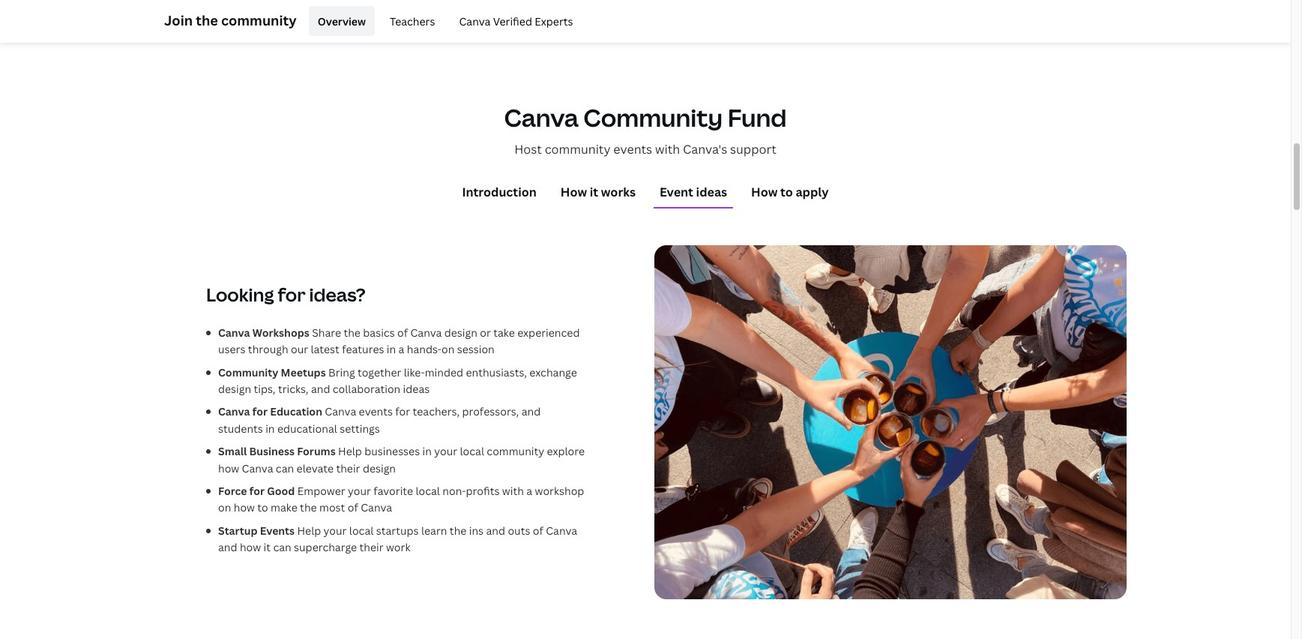 Task type: locate. For each thing, give the bounding box(es) containing it.
favorite
[[374, 484, 413, 498]]

1 vertical spatial how
[[234, 501, 255, 515]]

with inside empower your favorite local non-profits with a workshop on how to make the most of canva
[[502, 484, 524, 498]]

your up non-
[[434, 444, 458, 458]]

0 horizontal spatial in
[[266, 421, 275, 436]]

with
[[655, 141, 680, 157], [502, 484, 524, 498]]

design up session
[[445, 325, 478, 340]]

to
[[781, 184, 793, 200], [258, 501, 268, 515]]

help
[[338, 444, 362, 458], [297, 523, 321, 538]]

can down the 'small business forums'
[[276, 461, 294, 475]]

how for how it works
[[561, 184, 587, 200]]

1 how from the left
[[561, 184, 587, 200]]

canva up settings at left
[[325, 405, 356, 419]]

canva down the business
[[242, 461, 273, 475]]

event ideas button
[[654, 177, 734, 207]]

0 vertical spatial it
[[590, 184, 599, 200]]

in
[[387, 342, 396, 356], [266, 421, 275, 436], [423, 444, 432, 458]]

1 horizontal spatial ideas
[[696, 184, 728, 200]]

1 vertical spatial help
[[297, 523, 321, 538]]

canva up host
[[504, 101, 579, 133]]

businesses
[[365, 444, 420, 458]]

to inside button
[[781, 184, 793, 200]]

0 vertical spatial to
[[781, 184, 793, 200]]

how down startup events
[[240, 540, 261, 554]]

how down force
[[234, 501, 255, 515]]

education
[[270, 405, 322, 419]]

2 vertical spatial local
[[349, 523, 374, 538]]

0 vertical spatial can
[[276, 461, 294, 475]]

0 vertical spatial of
[[398, 325, 408, 340]]

can
[[276, 461, 294, 475], [273, 540, 292, 554]]

how down "support" on the right top of the page
[[752, 184, 778, 200]]

2 horizontal spatial local
[[460, 444, 484, 458]]

how inside empower your favorite local non-profits with a workshop on how to make the most of canva
[[234, 501, 255, 515]]

menu bar
[[303, 6, 582, 36]]

and right professors,
[[522, 405, 541, 419]]

0 horizontal spatial your
[[324, 523, 347, 538]]

professors,
[[462, 405, 519, 419]]

supercharge
[[294, 540, 357, 554]]

with right profits
[[502, 484, 524, 498]]

make
[[271, 501, 298, 515]]

1 horizontal spatial events
[[614, 141, 653, 157]]

ideas?
[[309, 282, 366, 307]]

1 vertical spatial it
[[264, 540, 271, 554]]

it
[[590, 184, 599, 200], [264, 540, 271, 554]]

design
[[445, 325, 478, 340], [218, 382, 251, 396], [363, 461, 396, 475]]

1 vertical spatial their
[[360, 540, 384, 554]]

to down force for good on the left bottom of page
[[258, 501, 268, 515]]

local left 'startups'
[[349, 523, 374, 538]]

your up the supercharge
[[324, 523, 347, 538]]

help businesses in your local community explore how canva can elevate their design
[[218, 444, 585, 475]]

and
[[311, 382, 330, 396], [522, 405, 541, 419], [486, 523, 506, 538], [218, 540, 237, 554]]

2 vertical spatial of
[[533, 523, 544, 538]]

help up the supercharge
[[297, 523, 321, 538]]

local
[[460, 444, 484, 458], [416, 484, 440, 498], [349, 523, 374, 538]]

events
[[614, 141, 653, 157], [359, 405, 393, 419]]

1 horizontal spatial how
[[752, 184, 778, 200]]

for down bring together like-minded enthusiasts, exchange design tips, tricks, and collaboration ideas
[[395, 405, 410, 419]]

design down 'businesses'
[[363, 461, 396, 475]]

enthusiasts,
[[466, 365, 527, 379]]

1 horizontal spatial a
[[527, 484, 533, 498]]

canva left verified
[[459, 14, 491, 28]]

canva verified experts
[[459, 14, 573, 28]]

latest
[[311, 342, 340, 356]]

ins
[[469, 523, 484, 538]]

ideas right event
[[696, 184, 728, 200]]

startups
[[376, 523, 419, 538]]

share
[[312, 325, 341, 340]]

students
[[218, 421, 263, 436]]

your
[[434, 444, 458, 458], [348, 484, 371, 498], [324, 523, 347, 538]]

design left tips,
[[218, 382, 251, 396]]

with left canva's
[[655, 141, 680, 157]]

the left ins
[[450, 523, 467, 538]]

1 vertical spatial ideas
[[403, 382, 430, 396]]

small
[[218, 444, 247, 458]]

0 vertical spatial a
[[399, 342, 405, 356]]

1 vertical spatial your
[[348, 484, 371, 498]]

2 vertical spatial in
[[423, 444, 432, 458]]

how down small
[[218, 461, 239, 475]]

can down events
[[273, 540, 292, 554]]

how to apply button
[[746, 177, 835, 207]]

2 horizontal spatial in
[[423, 444, 432, 458]]

help for small business forums
[[338, 444, 362, 458]]

events up works
[[614, 141, 653, 157]]

design inside bring together like-minded enthusiasts, exchange design tips, tricks, and collaboration ideas
[[218, 382, 251, 396]]

your inside help your local startups learn the ins and outs of canva and how it can supercharge their work
[[324, 523, 347, 538]]

the
[[196, 11, 218, 29], [344, 325, 361, 340], [300, 501, 317, 515], [450, 523, 467, 538]]

design inside share the basics of canva design or take experienced users through our latest features in a hands-on session
[[445, 325, 478, 340]]

1 horizontal spatial to
[[781, 184, 793, 200]]

educational
[[277, 421, 337, 436]]

how for how to apply
[[752, 184, 778, 200]]

0 horizontal spatial to
[[258, 501, 268, 515]]

and down meetups
[[311, 382, 330, 396]]

help down settings at left
[[338, 444, 362, 458]]

works
[[601, 184, 636, 200]]

of right basics
[[398, 325, 408, 340]]

their inside help businesses in your local community explore how canva can elevate their design
[[336, 461, 360, 475]]

with for fund
[[655, 141, 680, 157]]

1 horizontal spatial of
[[398, 325, 408, 340]]

your inside help businesses in your local community explore how canva can elevate their design
[[434, 444, 458, 458]]

0 vertical spatial your
[[434, 444, 458, 458]]

0 vertical spatial community
[[584, 101, 723, 133]]

for
[[278, 282, 306, 307], [253, 405, 268, 419], [395, 405, 410, 419], [250, 484, 265, 498]]

local inside help your local startups learn the ins and outs of canva and how it can supercharge their work
[[349, 523, 374, 538]]

local up profits
[[460, 444, 484, 458]]

0 vertical spatial with
[[655, 141, 680, 157]]

how left works
[[561, 184, 587, 200]]

our
[[291, 342, 308, 356]]

for down tips,
[[253, 405, 268, 419]]

1 vertical spatial of
[[348, 501, 358, 515]]

1 vertical spatial events
[[359, 405, 393, 419]]

local inside empower your favorite local non-profits with a workshop on how to make the most of canva
[[416, 484, 440, 498]]

2 vertical spatial design
[[363, 461, 396, 475]]

hands-
[[407, 342, 442, 356]]

on up minded
[[442, 342, 455, 356]]

of right outs
[[533, 523, 544, 538]]

in inside share the basics of canva design or take experienced users through our latest features in a hands-on session
[[387, 342, 396, 356]]

minded
[[425, 365, 464, 379]]

for for ideas?
[[278, 282, 306, 307]]

event ideas
[[660, 184, 728, 200]]

events
[[260, 523, 295, 538]]

how inside button
[[752, 184, 778, 200]]

of
[[398, 325, 408, 340], [348, 501, 358, 515], [533, 523, 544, 538]]

how inside button
[[561, 184, 587, 200]]

events inside canva events for teachers, professors, and students in educational settings
[[359, 405, 393, 419]]

1 vertical spatial with
[[502, 484, 524, 498]]

force
[[218, 484, 247, 498]]

0 vertical spatial in
[[387, 342, 396, 356]]

and inside canva events for teachers, professors, and students in educational settings
[[522, 405, 541, 419]]

events up settings at left
[[359, 405, 393, 419]]

on
[[442, 342, 455, 356], [218, 501, 231, 515]]

through
[[248, 342, 288, 356]]

a
[[399, 342, 405, 356], [527, 484, 533, 498]]

1 horizontal spatial in
[[387, 342, 396, 356]]

a inside empower your favorite local non-profits with a workshop on how to make the most of canva
[[527, 484, 533, 498]]

for left good
[[250, 484, 265, 498]]

0 horizontal spatial design
[[218, 382, 251, 396]]

1 horizontal spatial it
[[590, 184, 599, 200]]

community meetups
[[218, 365, 326, 379]]

2 vertical spatial community
[[487, 444, 545, 458]]

0 horizontal spatial how
[[561, 184, 587, 200]]

1 vertical spatial can
[[273, 540, 292, 554]]

0 vertical spatial events
[[614, 141, 653, 157]]

looking
[[206, 282, 274, 307]]

2 horizontal spatial design
[[445, 325, 478, 340]]

to inside empower your favorite local non-profits with a workshop on how to make the most of canva
[[258, 501, 268, 515]]

canva down favorite
[[361, 501, 392, 515]]

the inside help your local startups learn the ins and outs of canva and how it can supercharge their work
[[450, 523, 467, 538]]

canva up hands-
[[411, 325, 442, 340]]

0 horizontal spatial events
[[359, 405, 393, 419]]

on down force
[[218, 501, 231, 515]]

community up canva's
[[584, 101, 723, 133]]

help your local startups learn the ins and outs of canva and how it can supercharge their work
[[218, 523, 578, 554]]

force for good
[[218, 484, 295, 498]]

0 horizontal spatial local
[[349, 523, 374, 538]]

0 horizontal spatial of
[[348, 501, 358, 515]]

their left 'work'
[[360, 540, 384, 554]]

overview
[[318, 14, 366, 28]]

meetups
[[281, 365, 326, 379]]

2 vertical spatial how
[[240, 540, 261, 554]]

0 vertical spatial ideas
[[696, 184, 728, 200]]

overview link
[[309, 6, 375, 36]]

ideas down like-
[[403, 382, 430, 396]]

for for good
[[250, 484, 265, 498]]

1 vertical spatial community
[[545, 141, 611, 157]]

a left workshop
[[527, 484, 533, 498]]

2 how from the left
[[752, 184, 778, 200]]

introduction
[[462, 184, 537, 200]]

1 vertical spatial on
[[218, 501, 231, 515]]

help inside help businesses in your local community explore how canva can elevate their design
[[338, 444, 362, 458]]

in down basics
[[387, 342, 396, 356]]

0 horizontal spatial a
[[399, 342, 405, 356]]

0 vertical spatial help
[[338, 444, 362, 458]]

tips,
[[254, 382, 276, 396]]

your left favorite
[[348, 484, 371, 498]]

1 horizontal spatial community
[[584, 101, 723, 133]]

canva inside empower your favorite local non-profits with a workshop on how to make the most of canva
[[361, 501, 392, 515]]

0 vertical spatial how
[[218, 461, 239, 475]]

introduction button
[[456, 177, 543, 207]]

how
[[561, 184, 587, 200], [752, 184, 778, 200]]

1 horizontal spatial with
[[655, 141, 680, 157]]

0 horizontal spatial community
[[218, 365, 279, 379]]

to left apply
[[781, 184, 793, 200]]

apply
[[796, 184, 829, 200]]

most
[[320, 501, 345, 515]]

2 horizontal spatial of
[[533, 523, 544, 538]]

help inside help your local startups learn the ins and outs of canva and how it can supercharge their work
[[297, 523, 321, 538]]

1 vertical spatial design
[[218, 382, 251, 396]]

1 horizontal spatial on
[[442, 342, 455, 356]]

0 horizontal spatial help
[[297, 523, 321, 538]]

your inside empower your favorite local non-profits with a workshop on how to make the most of canva
[[348, 484, 371, 498]]

and inside bring together like-minded enthusiasts, exchange design tips, tricks, and collaboration ideas
[[311, 382, 330, 396]]

community
[[584, 101, 723, 133], [218, 365, 279, 379]]

with inside canva community fund host community events with canva's support
[[655, 141, 680, 157]]

help for startup events
[[297, 523, 321, 538]]

1 horizontal spatial your
[[348, 484, 371, 498]]

non-
[[443, 484, 466, 498]]

the inside share the basics of canva design or take experienced users through our latest features in a hands-on session
[[344, 325, 361, 340]]

0 horizontal spatial with
[[502, 484, 524, 498]]

0 vertical spatial design
[[445, 325, 478, 340]]

or
[[480, 325, 491, 340]]

can inside help businesses in your local community explore how canva can elevate their design
[[276, 461, 294, 475]]

it down events
[[264, 540, 271, 554]]

ideas
[[696, 184, 728, 200], [403, 382, 430, 396]]

1 horizontal spatial design
[[363, 461, 396, 475]]

community up tips,
[[218, 365, 279, 379]]

0 vertical spatial local
[[460, 444, 484, 458]]

canva inside share the basics of canva design or take experienced users through our latest features in a hands-on session
[[411, 325, 442, 340]]

canva
[[459, 14, 491, 28], [504, 101, 579, 133], [218, 325, 250, 340], [411, 325, 442, 340], [218, 405, 250, 419], [325, 405, 356, 419], [242, 461, 273, 475], [361, 501, 392, 515], [546, 523, 578, 538]]

local left non-
[[416, 484, 440, 498]]

0 horizontal spatial it
[[264, 540, 271, 554]]

it left works
[[590, 184, 599, 200]]

of right most
[[348, 501, 358, 515]]

0 horizontal spatial ideas
[[403, 382, 430, 396]]

menu bar containing overview
[[303, 6, 582, 36]]

community inside canva community fund host community events with canva's support
[[545, 141, 611, 157]]

experienced
[[518, 325, 580, 340]]

1 vertical spatial in
[[266, 421, 275, 436]]

with for favorite
[[502, 484, 524, 498]]

1 horizontal spatial local
[[416, 484, 440, 498]]

in right 'businesses'
[[423, 444, 432, 458]]

1 vertical spatial to
[[258, 501, 268, 515]]

their right elevate
[[336, 461, 360, 475]]

elevate
[[297, 461, 334, 475]]

the up features
[[344, 325, 361, 340]]

for up workshops
[[278, 282, 306, 307]]

of inside share the basics of canva design or take experienced users through our latest features in a hands-on session
[[398, 325, 408, 340]]

empower your favorite local non-profits with a workshop on how to make the most of canva
[[218, 484, 585, 515]]

of inside empower your favorite local non-profits with a workshop on how to make the most of canva
[[348, 501, 358, 515]]

canva down workshop
[[546, 523, 578, 538]]

0 horizontal spatial on
[[218, 501, 231, 515]]

can inside help your local startups learn the ins and outs of canva and how it can supercharge their work
[[273, 540, 292, 554]]

a left hands-
[[399, 342, 405, 356]]

the down empower
[[300, 501, 317, 515]]

1 vertical spatial local
[[416, 484, 440, 498]]

community
[[221, 11, 297, 29], [545, 141, 611, 157], [487, 444, 545, 458]]

2 vertical spatial your
[[324, 523, 347, 538]]

1 horizontal spatial help
[[338, 444, 362, 458]]

0 vertical spatial on
[[442, 342, 455, 356]]

1 vertical spatial community
[[218, 365, 279, 379]]

in down canva for education
[[266, 421, 275, 436]]

1 vertical spatial a
[[527, 484, 533, 498]]

2 horizontal spatial your
[[434, 444, 458, 458]]

learn
[[421, 523, 447, 538]]

0 vertical spatial their
[[336, 461, 360, 475]]

0 vertical spatial community
[[221, 11, 297, 29]]



Task type: vqa. For each thing, say whether or not it's contained in the screenshot.


Task type: describe. For each thing, give the bounding box(es) containing it.
support
[[731, 141, 777, 157]]

take
[[494, 325, 515, 340]]

canva inside help your local startups learn the ins and outs of canva and how it can supercharge their work
[[546, 523, 578, 538]]

workshops
[[253, 325, 310, 340]]

basics
[[363, 325, 395, 340]]

canva for education
[[218, 405, 322, 419]]

your for local
[[348, 484, 371, 498]]

features
[[342, 342, 384, 356]]

settings
[[340, 421, 380, 436]]

host
[[515, 141, 542, 157]]

how to apply
[[752, 184, 829, 200]]

session
[[457, 342, 495, 356]]

event
[[660, 184, 694, 200]]

teachers link
[[381, 6, 444, 36]]

canva inside canva community fund host community events with canva's support
[[504, 101, 579, 133]]

teachers
[[390, 14, 435, 28]]

canva workshops
[[218, 325, 310, 340]]

a inside share the basics of canva design or take experienced users through our latest features in a hands-on session
[[399, 342, 405, 356]]

canva community fund host community events with canva's support
[[504, 101, 787, 157]]

canva verified experts link
[[450, 6, 582, 36]]

community inside help businesses in your local community explore how canva can elevate their design
[[487, 444, 545, 458]]

and down startup
[[218, 540, 237, 554]]

startup events
[[218, 523, 295, 538]]

for for education
[[253, 405, 268, 419]]

ideas inside bring together like-minded enthusiasts, exchange design tips, tricks, and collaboration ideas
[[403, 382, 430, 396]]

verified
[[493, 14, 532, 28]]

fund
[[728, 101, 787, 133]]

bring
[[329, 365, 355, 379]]

events inside canva community fund host community events with canva's support
[[614, 141, 653, 157]]

startup
[[218, 523, 258, 538]]

ideas inside button
[[696, 184, 728, 200]]

it inside help your local startups learn the ins and outs of canva and how it can supercharge their work
[[264, 540, 271, 554]]

canva inside "link"
[[459, 14, 491, 28]]

exchange
[[530, 365, 577, 379]]

it inside button
[[590, 184, 599, 200]]

how inside help your local startups learn the ins and outs of canva and how it can supercharge their work
[[240, 540, 261, 554]]

small business forums
[[218, 444, 336, 458]]

work
[[386, 540, 411, 554]]

local inside help businesses in your local community explore how canva can elevate their design
[[460, 444, 484, 458]]

workshop
[[535, 484, 585, 498]]

tricks,
[[278, 382, 309, 396]]

the inside empower your favorite local non-profits with a workshop on how to make the most of canva
[[300, 501, 317, 515]]

of inside help your local startups learn the ins and outs of canva and how it can supercharge their work
[[533, 523, 544, 538]]

profits
[[466, 484, 500, 498]]

canva up the students
[[218, 405, 250, 419]]

canva inside canva events for teachers, professors, and students in educational settings
[[325, 405, 356, 419]]

canva inside help businesses in your local community explore how canva can elevate their design
[[242, 461, 273, 475]]

on inside empower your favorite local non-profits with a workshop on how to make the most of canva
[[218, 501, 231, 515]]

good
[[267, 484, 295, 498]]

and right ins
[[486, 523, 506, 538]]

design inside help businesses in your local community explore how canva can elevate their design
[[363, 461, 396, 475]]

how it works button
[[555, 177, 642, 207]]

join
[[164, 11, 193, 29]]

together
[[358, 365, 402, 379]]

share the basics of canva design or take experienced users through our latest features in a hands-on session
[[218, 325, 580, 356]]

explore
[[547, 444, 585, 458]]

teachers,
[[413, 405, 460, 419]]

like-
[[404, 365, 425, 379]]

collaboration
[[333, 382, 401, 396]]

in inside canva events for teachers, professors, and students in educational settings
[[266, 421, 275, 436]]

users
[[218, 342, 246, 356]]

forums
[[297, 444, 336, 458]]

join the community
[[164, 11, 297, 29]]

the right join
[[196, 11, 218, 29]]

for inside canva events for teachers, professors, and students in educational settings
[[395, 405, 410, 419]]

how inside help businesses in your local community explore how canva can elevate their design
[[218, 461, 239, 475]]

canva up users
[[218, 325, 250, 340]]

in inside help businesses in your local community explore how canva can elevate their design
[[423, 444, 432, 458]]

canva's
[[683, 141, 728, 157]]

how it works
[[561, 184, 636, 200]]

community inside canva community fund host community events with canva's support
[[584, 101, 723, 133]]

experts
[[535, 14, 573, 28]]

looking for ideas?
[[206, 282, 366, 307]]

empower
[[298, 484, 346, 498]]

on inside share the basics of canva design or take experienced users through our latest features in a hands-on session
[[442, 342, 455, 356]]

your for startups
[[324, 523, 347, 538]]

business
[[249, 444, 295, 458]]

canva events for teachers, professors, and students in educational settings
[[218, 405, 541, 436]]

bring together like-minded enthusiasts, exchange design tips, tricks, and collaboration ideas
[[218, 365, 577, 396]]

outs
[[508, 523, 531, 538]]

their inside help your local startups learn the ins and outs of canva and how it can supercharge their work
[[360, 540, 384, 554]]



